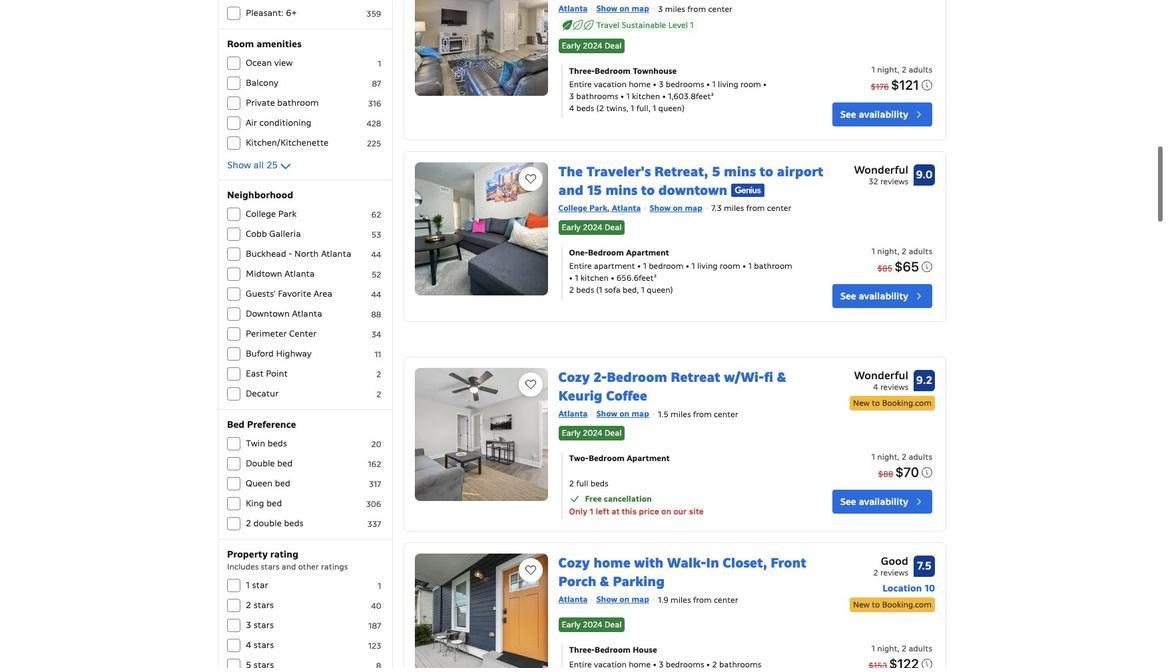 Task type: locate. For each thing, give the bounding box(es) containing it.
pleasant: 6+
[[246, 7, 297, 19]]

2 vertical spatial deal
[[605, 538, 622, 548]]

2024 down the park,
[[583, 222, 603, 232]]

on
[[620, 4, 630, 14], [673, 203, 683, 213], [620, 518, 630, 528], [662, 616, 672, 626]]

2 2024 from the top
[[583, 222, 603, 232]]

0 horizontal spatial bathroom
[[277, 97, 319, 109]]

2 horizontal spatial 4
[[874, 492, 879, 502]]

free cancellation
[[585, 604, 652, 614]]

miles right 1.5
[[671, 519, 691, 529]]

0 vertical spatial night
[[878, 64, 898, 74]]

adults for $65
[[909, 246, 933, 256]]

2 vertical spatial see availability
[[841, 606, 909, 618]]

2024 down travel
[[583, 40, 603, 50]]

ocean
[[246, 57, 272, 69]]

2 see availability link from the top
[[833, 284, 933, 308]]

ocean view
[[246, 57, 293, 69]]

and
[[559, 182, 584, 199], [282, 562, 296, 572]]

1 vertical spatial night
[[878, 246, 898, 256]]

2 , from the top
[[898, 246, 900, 256]]

1 horizontal spatial to
[[760, 163, 774, 180]]

9.2
[[917, 483, 933, 497]]

full
[[577, 588, 589, 598]]

4 left (2
[[569, 103, 575, 113]]

favorite
[[278, 289, 311, 300]]

sustainable
[[622, 20, 666, 30]]

conditioning
[[260, 117, 312, 129]]

2 deal from the top
[[605, 222, 622, 232]]

night up "$88"
[[878, 562, 898, 572]]

2 vertical spatial miles
[[671, 519, 691, 529]]

2 vertical spatial night
[[878, 562, 898, 572]]

4 down 3 stars
[[246, 640, 251, 652]]

2 entire from the top
[[569, 261, 592, 271]]

reviews right 32
[[881, 176, 909, 186]]

from up "level"
[[688, 4, 706, 14]]

3 , from the top
[[898, 562, 900, 572]]

1 vertical spatial see
[[841, 290, 857, 302]]

from right 7.3
[[747, 204, 765, 214]]

room inside the one-bedroom apartment entire apartment • 1 bedroom • 1 living room • 1 bathroom • 1 kitchen • 656.6feet² 2 beds (1 sofa bed, 1 queen)
[[720, 261, 741, 271]]

2 vertical spatial from
[[693, 519, 712, 529]]

see availability link
[[833, 102, 933, 126], [833, 284, 933, 308], [833, 600, 933, 624]]

room down one-bedroom apartment link
[[720, 261, 741, 271]]

123
[[368, 642, 381, 652]]

bed right king
[[267, 498, 282, 510]]

0 horizontal spatial to
[[641, 182, 655, 199]]

0 vertical spatial from
[[688, 4, 706, 14]]

at
[[612, 616, 620, 626]]

, up $70
[[898, 562, 900, 572]]

0 vertical spatial see availability link
[[833, 102, 933, 126]]

1 vertical spatial to
[[641, 182, 655, 199]]

wonderful for 9.2
[[854, 478, 909, 492]]

1 vertical spatial apartment
[[627, 563, 670, 573]]

1 vertical spatial 2024
[[583, 222, 603, 232]]

buckhead - north atlanta
[[246, 249, 352, 260]]

on for 7.3 miles from center
[[673, 203, 683, 213]]

2 night from the top
[[878, 246, 898, 256]]

center
[[289, 328, 317, 340]]

2 1 night , 2 adults from the top
[[872, 246, 933, 256]]

2 vertical spatial show on map
[[597, 518, 650, 528]]

early 2024 deal down travel
[[562, 40, 622, 50]]

44 up 88
[[371, 290, 381, 300]]

bathroom
[[277, 97, 319, 109], [754, 261, 793, 271]]

travel sustainable level 1
[[597, 20, 694, 30]]

2 see availability from the top
[[841, 290, 909, 302]]

1 see availability link from the top
[[833, 102, 933, 126]]

show for 7.3 miles from center
[[650, 203, 671, 213]]

1 early from the top
[[562, 40, 581, 50]]

0 vertical spatial kitchen
[[632, 91, 660, 101]]

college park, atlanta
[[559, 203, 641, 213]]

galleria
[[269, 229, 301, 240]]

entire inside three-bedroom townhouse entire vacation home • 3 bedrooms • 1 living room • 3 bathrooms • 1 kitchen • 1,603.8feet² 4 beds (2 twins, 1 full, 1 queen)
[[569, 79, 592, 89]]

scored 9.2 element
[[914, 480, 936, 501]]

map
[[632, 4, 650, 14], [685, 203, 703, 213], [632, 518, 650, 528]]

3 early 2024 deal from the top
[[562, 538, 622, 548]]

see availability link for $70
[[833, 600, 933, 624]]

apartment for one-bedroom apartment entire apartment • 1 bedroom • 1 living room • 1 bathroom • 1 kitchen • 656.6feet² 2 beds (1 sofa bed, 1 queen)
[[626, 248, 669, 258]]

night up $176
[[878, 64, 898, 74]]

one-bedroom apartment link
[[569, 247, 795, 259]]

early for $121
[[562, 40, 581, 50]]

2 vertical spatial availability
[[859, 606, 909, 618]]

2 horizontal spatial to
[[872, 508, 880, 518]]

on up travel
[[620, 4, 630, 14]]

early up two-
[[562, 538, 581, 548]]

map for $65
[[685, 203, 703, 213]]

vacation
[[594, 79, 627, 89]]

early up 'one-'
[[562, 222, 581, 232]]

1 vertical spatial from
[[747, 204, 765, 214]]

early up three- at the top of the page
[[562, 40, 581, 50]]

2 vertical spatial ,
[[898, 562, 900, 572]]

3 availability from the top
[[859, 606, 909, 618]]

3 1 night , 2 adults from the top
[[872, 562, 933, 572]]

0 vertical spatial early 2024 deal
[[562, 40, 622, 50]]

4 up the 'new to booking.com'
[[874, 492, 879, 502]]

miles up "level"
[[665, 4, 686, 14]]

0 vertical spatial map
[[632, 4, 650, 14]]

2 vertical spatial see
[[841, 606, 857, 618]]

beds left (2
[[577, 103, 595, 113]]

reviews for 9.2
[[881, 492, 909, 502]]

see availability down $85
[[841, 290, 909, 302]]

1 vertical spatial early 2024 deal
[[562, 222, 622, 232]]

2 availability from the top
[[859, 290, 909, 302]]

see availability link down $176
[[833, 102, 933, 126]]

, for $121
[[898, 64, 900, 74]]

2 vertical spatial bed
[[267, 498, 282, 510]]

early for $65
[[562, 222, 581, 232]]

our
[[674, 616, 687, 626]]

bed
[[227, 419, 245, 431]]

0 vertical spatial bed
[[277, 458, 293, 470]]

0 horizontal spatial kitchen
[[581, 273, 609, 283]]

entire down three- at the top of the page
[[569, 79, 592, 89]]

only
[[569, 616, 588, 626]]

from for $65
[[747, 204, 765, 214]]

sofa
[[605, 285, 621, 295]]

apartment
[[594, 261, 635, 271]]

see for $70
[[841, 606, 857, 618]]

44 for guests' favorite area
[[371, 290, 381, 300]]

wonderful element
[[854, 162, 909, 178], [850, 478, 909, 494]]

1 entire from the top
[[569, 79, 592, 89]]

0 vertical spatial queen)
[[659, 103, 685, 113]]

1 night , 2 adults for $121
[[872, 64, 933, 74]]

guests' favorite area
[[246, 289, 333, 300]]

2 vertical spatial center
[[714, 519, 739, 529]]

stars down star on the bottom left of page
[[254, 600, 274, 612]]

2 inside the one-bedroom apartment entire apartment • 1 bedroom • 1 living room • 1 bathroom • 1 kitchen • 656.6feet² 2 beds (1 sofa bed, 1 queen)
[[569, 285, 574, 295]]

0 vertical spatial 4
[[569, 103, 575, 113]]

0 vertical spatial living
[[718, 79, 739, 89]]

college down neighborhood
[[246, 209, 276, 220]]

0 vertical spatial 1 night , 2 adults
[[872, 64, 933, 74]]

0 vertical spatial ,
[[898, 64, 900, 74]]

, up $121
[[898, 64, 900, 74]]

15
[[587, 182, 602, 199]]

87
[[372, 79, 381, 89]]

two-
[[569, 563, 589, 573]]

2024
[[583, 40, 603, 50], [583, 222, 603, 232], [583, 538, 603, 548]]

2 early 2024 deal from the top
[[562, 222, 622, 232]]

1 vertical spatial reviews
[[881, 492, 909, 502]]

see availability down "$88"
[[841, 606, 909, 618]]

see availability link down $85
[[833, 284, 933, 308]]

reviews inside wonderful 4 reviews
[[881, 492, 909, 502]]

see availability link down "$88"
[[833, 600, 933, 624]]

3 night from the top
[[878, 562, 898, 572]]

2 44 from the top
[[371, 290, 381, 300]]

see availability down $176
[[841, 108, 909, 120]]

2 vertical spatial adults
[[909, 562, 933, 572]]

1 2024 from the top
[[583, 40, 603, 50]]

1 night from the top
[[878, 64, 898, 74]]

show down downtown
[[650, 203, 671, 213]]

night up $85
[[878, 246, 898, 256]]

, up $65 at the top right of page
[[898, 246, 900, 256]]

bed right "double" at bottom left
[[277, 458, 293, 470]]

1 vertical spatial show on map
[[650, 203, 703, 213]]

1 see from the top
[[841, 108, 857, 120]]

359
[[367, 9, 381, 19]]

from for $70
[[693, 519, 712, 529]]

0 vertical spatial wonderful element
[[854, 162, 909, 178]]

double
[[246, 458, 275, 470]]

retreat,
[[655, 163, 708, 180]]

1 vertical spatial wonderful element
[[850, 478, 909, 494]]

show on map down coffee
[[597, 518, 650, 528]]

0 vertical spatial apartment
[[626, 248, 669, 258]]

reviews for 9.0
[[881, 176, 909, 186]]

1 night , 2 adults up $70
[[872, 562, 933, 572]]

44
[[371, 250, 381, 260], [371, 290, 381, 300]]

stars up 4 stars
[[254, 620, 274, 632]]

adults for $121
[[909, 64, 933, 74]]

bedroom up coffee
[[607, 478, 668, 496]]

atlanta up center
[[292, 309, 322, 320]]

deal down travel
[[605, 40, 622, 50]]

0 vertical spatial room
[[741, 79, 762, 89]]

ratings
[[321, 562, 348, 572]]

king
[[246, 498, 264, 510]]

apartment for two-bedroom apartment
[[627, 563, 670, 573]]

wonderful element up the 'new to booking.com'
[[850, 478, 909, 494]]

1 early 2024 deal from the top
[[562, 40, 622, 50]]

bedroom for two-
[[589, 563, 625, 573]]

1 vertical spatial see availability link
[[833, 284, 933, 308]]

see availability
[[841, 108, 909, 120], [841, 290, 909, 302], [841, 606, 909, 618]]

midtown atlanta
[[246, 269, 315, 280]]

2 vertical spatial early
[[562, 538, 581, 548]]

1 1 night , 2 adults from the top
[[872, 64, 933, 74]]

entire inside the one-bedroom apartment entire apartment • 1 bedroom • 1 living room • 1 bathroom • 1 kitchen • 656.6feet² 2 beds (1 sofa bed, 1 queen)
[[569, 261, 592, 271]]

advertisement element
[[403, 333, 947, 456]]

reviews inside wonderful 32 reviews
[[881, 176, 909, 186]]

deal for $70
[[605, 538, 622, 548]]

3 early from the top
[[562, 538, 581, 548]]

beds inside three-bedroom townhouse entire vacation home • 3 bedrooms • 1 living room • 3 bathrooms • 1 kitchen • 1,603.8feet² 4 beds (2 twins, 1 full, 1 queen)
[[577, 103, 595, 113]]

see for $121
[[841, 108, 857, 120]]

1 reviews from the top
[[881, 176, 909, 186]]

air
[[246, 117, 257, 129]]

53
[[371, 230, 381, 240]]

mins right the 5
[[724, 163, 756, 180]]

bedroom for one-
[[588, 248, 624, 258]]

living
[[718, 79, 739, 89], [698, 261, 718, 271]]

to left airport
[[760, 163, 774, 180]]

1 , from the top
[[898, 64, 900, 74]]

428
[[367, 119, 381, 129]]

show left all
[[227, 159, 251, 171]]

adults
[[909, 64, 933, 74], [909, 246, 933, 256], [909, 562, 933, 572]]

show on map
[[597, 4, 650, 14], [650, 203, 703, 213], [597, 518, 650, 528]]

2 vertical spatial map
[[632, 518, 650, 528]]

cozy 2-bedroom retreat w/wi-fi & keurig coffee image
[[415, 478, 548, 611]]

miles right 7.3
[[724, 204, 745, 214]]

and down the rating
[[282, 562, 296, 572]]

2 reviews from the top
[[881, 492, 909, 502]]

living inside three-bedroom townhouse entire vacation home • 3 bedrooms • 1 living room • 3 bathrooms • 1 kitchen • 1,603.8feet² 4 beds (2 twins, 1 full, 1 queen)
[[718, 79, 739, 89]]

1 vertical spatial room
[[720, 261, 741, 271]]

2 vertical spatial early 2024 deal
[[562, 538, 622, 548]]

1 44 from the top
[[371, 250, 381, 260]]

three-
[[569, 66, 595, 76]]

stars down the rating
[[261, 562, 280, 572]]

genius discounts available at this property. image
[[732, 184, 765, 197], [732, 184, 765, 197]]

1 vertical spatial queen)
[[647, 285, 673, 295]]

1 vertical spatial bed
[[275, 478, 290, 490]]

1 night , 2 adults up $121
[[872, 64, 933, 74]]

1 horizontal spatial 4
[[569, 103, 575, 113]]

apartment up cancellation
[[627, 563, 670, 573]]

on for 1.5 miles from center
[[620, 518, 630, 528]]

to down 'traveler's'
[[641, 182, 655, 199]]

1 vertical spatial mins
[[606, 182, 638, 199]]

living down one-bedroom apartment link
[[698, 261, 718, 271]]

1 vertical spatial early
[[562, 222, 581, 232]]

wonderful element for 9.0
[[854, 162, 909, 178]]

44 down 53 on the top
[[371, 250, 381, 260]]

3 down 2 stars
[[246, 620, 251, 632]]

entire for $121
[[569, 79, 592, 89]]

deal down 'college park, atlanta'
[[605, 222, 622, 232]]

3 see availability from the top
[[841, 606, 909, 618]]

3 adults from the top
[[909, 562, 933, 572]]

queen) down 1,603.8feet²
[[659, 103, 685, 113]]

1 vertical spatial see availability
[[841, 290, 909, 302]]

availability down "$88"
[[859, 606, 909, 618]]

wonderful element left 9.0 at the top right of page
[[854, 162, 909, 178]]

0 horizontal spatial and
[[282, 562, 296, 572]]

0 vertical spatial 2024
[[583, 40, 603, 50]]

retreat
[[671, 478, 721, 496]]

1 adults from the top
[[909, 64, 933, 74]]

0 vertical spatial to
[[760, 163, 774, 180]]

bed for queen bed
[[275, 478, 290, 490]]

perimeter center
[[246, 328, 317, 340]]

bed for king bed
[[267, 498, 282, 510]]

2 wonderful from the top
[[854, 478, 909, 492]]

to right new at the right of page
[[872, 508, 880, 518]]

college for college park, atlanta
[[559, 203, 588, 213]]

1 vertical spatial entire
[[569, 261, 592, 271]]

bed right queen
[[275, 478, 290, 490]]

kitchen up full,
[[632, 91, 660, 101]]

1 horizontal spatial kitchen
[[632, 91, 660, 101]]

1 horizontal spatial living
[[718, 79, 739, 89]]

0 vertical spatial 44
[[371, 250, 381, 260]]

1 vertical spatial kitchen
[[581, 273, 609, 283]]

show on map down downtown
[[650, 203, 703, 213]]

3 deal from the top
[[605, 538, 622, 548]]

deal up two-bedroom apartment
[[605, 538, 622, 548]]

show all 25
[[227, 159, 278, 171]]

2 early from the top
[[562, 222, 581, 232]]

deal for $121
[[605, 40, 622, 50]]

preference
[[247, 419, 296, 431]]

on down coffee
[[620, 518, 630, 528]]

1 deal from the top
[[605, 40, 622, 50]]

stars down 3 stars
[[254, 640, 274, 652]]

bedroom up 'apartment'
[[588, 248, 624, 258]]

from
[[688, 4, 706, 14], [747, 204, 765, 214], [693, 519, 712, 529]]

early for $70
[[562, 538, 581, 548]]

0 vertical spatial and
[[559, 182, 584, 199]]

show inside dropdown button
[[227, 159, 251, 171]]

1 vertical spatial wonderful
[[854, 478, 909, 492]]

40
[[371, 602, 381, 612]]

1 vertical spatial map
[[685, 203, 703, 213]]

kitchen inside the one-bedroom apartment entire apartment • 1 bedroom • 1 living room • 1 bathroom • 1 kitchen • 656.6feet² 2 beds (1 sofa bed, 1 queen)
[[581, 273, 609, 283]]

wonderful
[[854, 163, 909, 177], [854, 478, 909, 492]]

1 see availability from the top
[[841, 108, 909, 120]]

0 vertical spatial availability
[[859, 108, 909, 120]]

0 vertical spatial see
[[841, 108, 857, 120]]

map down coffee
[[632, 518, 650, 528]]

center for $65
[[767, 204, 792, 214]]

2 full beds
[[569, 588, 609, 598]]

beds right double
[[284, 518, 304, 530]]

0 vertical spatial early
[[562, 40, 581, 50]]

night for $65
[[878, 246, 898, 256]]

bedroom inside the one-bedroom apartment entire apartment • 1 bedroom • 1 living room • 1 bathroom • 1 kitchen • 656.6feet² 2 beds (1 sofa bed, 1 queen)
[[588, 248, 624, 258]]

2 see from the top
[[841, 290, 857, 302]]

availability down $176
[[859, 108, 909, 120]]

1 availability from the top
[[859, 108, 909, 120]]

1 vertical spatial center
[[767, 204, 792, 214]]

stars
[[261, 562, 280, 572], [254, 600, 274, 612], [254, 620, 274, 632], [254, 640, 274, 652]]

wonderful left 9.0 at the top right of page
[[854, 163, 909, 177]]

2 vertical spatial 4
[[246, 640, 251, 652]]

1 vertical spatial bathroom
[[754, 261, 793, 271]]

apartment
[[626, 248, 669, 258], [627, 563, 670, 573]]

656.6feet²
[[617, 273, 657, 283]]

4 inside three-bedroom townhouse entire vacation home • 3 bedrooms • 1 living room • 3 bathrooms • 1 kitchen • 1,603.8feet² 4 beds (2 twins, 1 full, 1 queen)
[[569, 103, 575, 113]]

2 vertical spatial 2024
[[583, 538, 603, 548]]

0 vertical spatial see availability
[[841, 108, 909, 120]]

3 left bathrooms
[[569, 91, 574, 101]]

bedroom inside three-bedroom townhouse entire vacation home • 3 bedrooms • 1 living room • 3 bathrooms • 1 kitchen • 1,603.8feet² 4 beds (2 twins, 1 full, 1 queen)
[[595, 66, 631, 76]]

2024 up two-
[[583, 538, 603, 548]]

1 star
[[246, 580, 268, 592]]

show on map up travel
[[597, 4, 650, 14]]

wonderful 32 reviews
[[854, 163, 909, 186]]

0 vertical spatial mins
[[724, 163, 756, 180]]

3 2024 from the top
[[583, 538, 603, 548]]

0 vertical spatial entire
[[569, 79, 592, 89]]

scored 7.5 element
[[914, 666, 936, 669]]

bathroom up conditioning
[[277, 97, 319, 109]]

apartment up bedroom
[[626, 248, 669, 258]]

4
[[569, 103, 575, 113], [874, 492, 879, 502], [246, 640, 251, 652]]

living right bedrooms
[[718, 79, 739, 89]]

2
[[902, 64, 907, 74], [902, 246, 907, 256], [569, 285, 574, 295], [376, 370, 381, 380], [376, 390, 381, 400], [246, 518, 251, 530], [902, 562, 907, 572], [569, 588, 574, 598], [246, 600, 251, 612]]

center for $70
[[714, 519, 739, 529]]

bathroom down 7.3 miles from center
[[754, 261, 793, 271]]

college left the park,
[[559, 203, 588, 213]]

queen)
[[659, 103, 685, 113], [647, 285, 673, 295]]

early 2024 deal for $121
[[562, 40, 622, 50]]

apartment inside the one-bedroom apartment entire apartment • 1 bedroom • 1 living room • 1 bathroom • 1 kitchen • 656.6feet² 2 beds (1 sofa bed, 1 queen)
[[626, 248, 669, 258]]

miles
[[665, 4, 686, 14], [724, 204, 745, 214], [671, 519, 691, 529]]

on down downtown
[[673, 203, 683, 213]]

32
[[869, 176, 879, 186]]

map up sustainable
[[632, 4, 650, 14]]

1 vertical spatial 1 night , 2 adults
[[872, 246, 933, 256]]

5
[[712, 163, 721, 180]]

availability down $85
[[859, 290, 909, 302]]

1 horizontal spatial college
[[559, 203, 588, 213]]

1 vertical spatial 44
[[371, 290, 381, 300]]

show up travel
[[597, 4, 618, 14]]

1 vertical spatial deal
[[605, 222, 622, 232]]

3 see availability link from the top
[[833, 600, 933, 624]]

atlanta up three- at the top of the page
[[559, 4, 588, 14]]

beds left (1
[[577, 285, 595, 295]]

1 vertical spatial 4
[[874, 492, 879, 502]]

wonderful 4 reviews
[[854, 478, 909, 502]]

1 vertical spatial miles
[[724, 204, 745, 214]]

queen) down bedroom
[[647, 285, 673, 295]]

1 wonderful from the top
[[854, 163, 909, 177]]

from down retreat
[[693, 519, 712, 529]]

0 vertical spatial wonderful
[[854, 163, 909, 177]]

see availability for $65
[[841, 290, 909, 302]]

1 vertical spatial living
[[698, 261, 718, 271]]

booking.com
[[882, 508, 932, 518]]

1 vertical spatial ,
[[898, 246, 900, 256]]

reviews
[[881, 176, 909, 186], [881, 492, 909, 502]]

bedroom up '2 full beds'
[[589, 563, 625, 573]]

3 see from the top
[[841, 606, 857, 618]]

0 vertical spatial reviews
[[881, 176, 909, 186]]

map down downtown
[[685, 203, 703, 213]]

3 up the travel sustainable level 1
[[658, 4, 663, 14]]

1 night , 2 adults up $65 at the top right of page
[[872, 246, 933, 256]]

1 vertical spatial availability
[[859, 290, 909, 302]]

and down the
[[559, 182, 584, 199]]

1 horizontal spatial bathroom
[[754, 261, 793, 271]]

0 vertical spatial adults
[[909, 64, 933, 74]]

early 2024 deal down the park,
[[562, 222, 622, 232]]

0 horizontal spatial college
[[246, 209, 276, 220]]

twin beds
[[246, 438, 287, 450]]

2 adults from the top
[[909, 246, 933, 256]]

adults up $121
[[909, 64, 933, 74]]

two-bedroom apartment link
[[569, 562, 795, 574]]

0 horizontal spatial mins
[[606, 182, 638, 199]]

0 vertical spatial deal
[[605, 40, 622, 50]]

modern townhome 10 mins to downtown atlanta image
[[415, 0, 548, 96]]

1 vertical spatial and
[[282, 562, 296, 572]]

1 vertical spatial adults
[[909, 246, 933, 256]]



Task type: vqa. For each thing, say whether or not it's contained in the screenshot.
House
no



Task type: describe. For each thing, give the bounding box(es) containing it.
north
[[295, 249, 319, 260]]

44 for buckhead - north atlanta
[[371, 250, 381, 260]]

2 vertical spatial to
[[872, 508, 880, 518]]

0 vertical spatial center
[[709, 4, 733, 14]]

stars for 4 stars
[[254, 640, 274, 652]]

traveler's
[[587, 163, 651, 180]]

1.5 miles from center
[[658, 519, 739, 529]]

living inside the one-bedroom apartment entire apartment • 1 bedroom • 1 living room • 1 bathroom • 1 kitchen • 656.6feet² 2 beds (1 sofa bed, 1 queen)
[[698, 261, 718, 271]]

balcony
[[246, 77, 278, 89]]

only 1 left at this price on our site
[[569, 616, 704, 626]]

three-bedroom townhouse link
[[569, 65, 795, 77]]

downtown atlanta
[[246, 309, 322, 320]]

show on map for $70
[[597, 518, 650, 528]]

1 night , 2 adults for $65
[[872, 246, 933, 256]]

miles for $70
[[671, 519, 691, 529]]

cancellation
[[604, 604, 652, 614]]

4 inside wonderful 4 reviews
[[874, 492, 879, 502]]

highway
[[276, 348, 312, 360]]

two-bedroom apartment
[[569, 563, 670, 573]]

bed,
[[623, 285, 639, 295]]

availability for $121
[[859, 108, 909, 120]]

night for $70
[[878, 562, 898, 572]]

king bed
[[246, 498, 282, 510]]

airport
[[777, 163, 824, 180]]

317
[[369, 480, 381, 490]]

0 vertical spatial show on map
[[597, 4, 650, 14]]

bedrooms
[[666, 79, 705, 89]]

3 down townhouse
[[659, 79, 664, 89]]

w/wi-
[[724, 478, 765, 496]]

on left the our
[[662, 616, 672, 626]]

225
[[367, 139, 381, 149]]

map for $70
[[632, 518, 650, 528]]

1 night , 2 adults for $70
[[872, 562, 933, 572]]

price
[[639, 616, 660, 626]]

2024 for $121
[[583, 40, 603, 50]]

room amenities
[[227, 38, 302, 50]]

good element
[[850, 664, 909, 669]]

62
[[372, 210, 381, 220]]

0 vertical spatial miles
[[665, 4, 686, 14]]

0 vertical spatial bathroom
[[277, 97, 319, 109]]

queen
[[246, 478, 273, 490]]

see availability link for $65
[[833, 284, 933, 308]]

see for $65
[[841, 290, 857, 302]]

queen bed
[[246, 478, 290, 490]]

show for 3 miles from center
[[597, 4, 618, 14]]

area
[[314, 289, 333, 300]]

$70
[[896, 574, 920, 590]]

park,
[[590, 203, 610, 213]]

college park
[[246, 209, 297, 220]]

see availability link for $121
[[833, 102, 933, 126]]

travel
[[597, 20, 620, 30]]

and inside "the traveler's retreat, 5 mins to airport and 15 mins to downtown"
[[559, 182, 584, 199]]

night for $121
[[878, 64, 898, 74]]

college for college park
[[246, 209, 276, 220]]

room inside three-bedroom townhouse entire vacation home • 3 bedrooms • 1 living room • 3 bathrooms • 1 kitchen • 1,603.8feet² 4 beds (2 twins, 1 full, 1 queen)
[[741, 79, 762, 89]]

beds down preference
[[268, 438, 287, 450]]

beds up free
[[591, 588, 609, 598]]

0 horizontal spatial 4
[[246, 640, 251, 652]]

left
[[596, 616, 610, 626]]

, for $70
[[898, 562, 900, 572]]

kitchen inside three-bedroom townhouse entire vacation home • 3 bedrooms • 1 living room • 3 bathrooms • 1 kitchen • 1,603.8feet² 4 beds (2 twins, 1 full, 1 queen)
[[632, 91, 660, 101]]

187
[[368, 622, 381, 632]]

show on map for $65
[[650, 203, 703, 213]]

9.0
[[917, 168, 933, 182]]

cobb galleria
[[246, 229, 301, 240]]

three-bedroom townhouse entire vacation home • 3 bedrooms • 1 living room • 3 bathrooms • 1 kitchen • 1,603.8feet² 4 beds (2 twins, 1 full, 1 queen)
[[569, 66, 767, 113]]

buckhead
[[246, 249, 286, 260]]

bathroom inside the one-bedroom apartment entire apartment • 1 bedroom • 1 living room • 1 bathroom • 1 kitchen • 656.6feet² 2 beds (1 sofa bed, 1 queen)
[[754, 261, 793, 271]]

the traveler's retreat, 5 mins to airport and 15 mins to downtown
[[559, 163, 824, 199]]

view
[[274, 57, 293, 69]]

3 stars
[[246, 620, 274, 632]]

east
[[246, 368, 264, 380]]

7.3 miles from center
[[711, 204, 792, 214]]

bedroom for three-
[[595, 66, 631, 76]]

availability for $65
[[859, 290, 909, 302]]

stars for 3 stars
[[254, 620, 274, 632]]

pleasant:
[[246, 7, 284, 19]]

miles for $65
[[724, 204, 745, 214]]

atlanta down buckhead - north atlanta
[[285, 269, 315, 280]]

early 2024 deal for $65
[[562, 222, 622, 232]]

25
[[266, 159, 278, 171]]

bathrooms
[[577, 91, 619, 101]]

(1
[[597, 285, 603, 295]]

downtown
[[246, 309, 290, 320]]

see availability for $121
[[841, 108, 909, 120]]

3 miles from center
[[658, 4, 733, 14]]

atlanta right the park,
[[612, 203, 641, 213]]

twins,
[[607, 103, 629, 113]]

$176
[[871, 82, 889, 92]]

this
[[622, 616, 637, 626]]

2024 for $70
[[583, 538, 603, 548]]

the
[[559, 163, 583, 180]]

queen) inside the one-bedroom apartment entire apartment • 1 bedroom • 1 living room • 1 bathroom • 1 kitchen • 656.6feet² 2 beds (1 sofa bed, 1 queen)
[[647, 285, 673, 295]]

property rating includes stars and other ratings
[[227, 549, 348, 572]]

the traveler's retreat, 5 mins to airport and 15 mins to downtown link
[[559, 158, 824, 199]]

7.3
[[711, 204, 722, 214]]

queen) inside three-bedroom townhouse entire vacation home • 3 bedrooms • 1 living room • 3 bathrooms • 1 kitchen • 1,603.8feet² 4 beds (2 twins, 1 full, 1 queen)
[[659, 103, 685, 113]]

show for 1.5 miles from center
[[597, 518, 618, 528]]

decatur
[[246, 388, 279, 400]]

stars inside property rating includes stars and other ratings
[[261, 562, 280, 572]]

atlanta right north
[[321, 249, 352, 260]]

site
[[689, 616, 704, 626]]

scored 9.0 element
[[914, 164, 936, 186]]

316
[[368, 99, 381, 109]]

new to booking.com
[[853, 508, 932, 518]]

bedroom inside cozy 2-bedroom retreat w/wi-fi & keurig coffee
[[607, 478, 668, 496]]

entire for $65
[[569, 261, 592, 271]]

stars for 2 stars
[[254, 600, 274, 612]]

, for $65
[[898, 246, 900, 256]]

cobb
[[246, 229, 267, 240]]

(2
[[597, 103, 604, 113]]

cozy 2-bedroom retreat w/wi-fi & keurig coffee
[[559, 478, 787, 514]]

park
[[278, 209, 297, 220]]

bed for double bed
[[277, 458, 293, 470]]

wonderful element for 9.2
[[850, 478, 909, 494]]

see availability for $70
[[841, 606, 909, 618]]

306
[[366, 500, 381, 510]]

6+
[[286, 7, 297, 19]]

availability for $70
[[859, 606, 909, 618]]

twin
[[246, 438, 265, 450]]

level
[[669, 20, 688, 30]]

2 double beds
[[246, 518, 304, 530]]

private
[[246, 97, 275, 109]]

&
[[778, 478, 787, 496]]

-
[[289, 249, 292, 260]]

1,603.8feet²
[[668, 91, 714, 101]]

the traveler's retreat, 5 mins to airport and 15 mins to downtown image
[[415, 162, 548, 296]]

$88
[[879, 579, 894, 589]]

perimeter
[[246, 328, 287, 340]]

kitchen/kitchenette
[[246, 137, 329, 149]]

atlanta down keurig
[[559, 518, 588, 528]]

1.5
[[658, 519, 669, 529]]

and inside property rating includes stars and other ratings
[[282, 562, 296, 572]]

show all 25 button
[[227, 159, 294, 175]]

home
[[629, 79, 651, 89]]

cozy 2-bedroom retreat w/wi-fi & keurig coffee link
[[559, 473, 787, 514]]

guests'
[[246, 289, 276, 300]]

deal for $65
[[605, 222, 622, 232]]

early 2024 deal for $70
[[562, 538, 622, 548]]

adults for $70
[[909, 562, 933, 572]]

on for 3 miles from center
[[620, 4, 630, 14]]

2024 for $65
[[583, 222, 603, 232]]

beds inside the one-bedroom apartment entire apartment • 1 bedroom • 1 living room • 1 bathroom • 1 kitchen • 656.6feet² 2 beds (1 sofa bed, 1 queen)
[[577, 285, 595, 295]]

east point
[[246, 368, 288, 380]]

$85
[[878, 264, 893, 274]]

new
[[853, 508, 870, 518]]

wonderful for 9.0
[[854, 163, 909, 177]]

private bathroom
[[246, 97, 319, 109]]

one-
[[569, 248, 588, 258]]

coffee
[[606, 497, 648, 514]]

1 horizontal spatial mins
[[724, 163, 756, 180]]

neighborhood
[[227, 189, 293, 201]]



